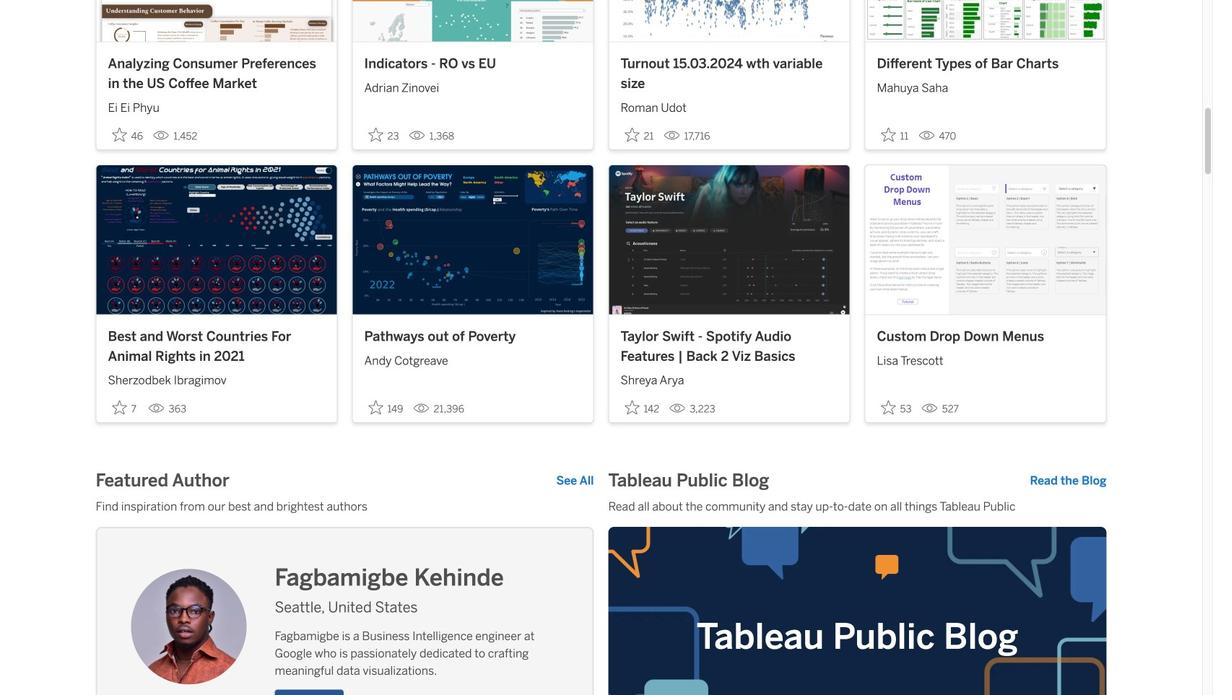 Task type: locate. For each thing, give the bounding box(es) containing it.
add favorite image
[[112, 127, 127, 142], [882, 127, 896, 142], [369, 401, 383, 415], [625, 401, 640, 415]]

see all featured authors element
[[557, 472, 594, 490]]

tableau public blog heading
[[609, 470, 770, 493]]

workbook thumbnail image
[[96, 0, 337, 41], [353, 0, 594, 41], [609, 0, 850, 41], [866, 0, 1107, 41], [96, 165, 337, 315], [353, 165, 594, 315], [609, 165, 850, 315], [866, 165, 1107, 315]]

Add Favorite button
[[108, 123, 148, 147], [365, 123, 404, 147], [621, 123, 659, 147], [878, 123, 914, 147], [108, 396, 143, 420], [365, 396, 408, 420], [621, 396, 664, 420], [878, 396, 917, 420]]

featured author heading
[[96, 470, 230, 493]]

add favorite image
[[369, 127, 383, 142], [625, 127, 640, 142], [112, 401, 127, 415], [882, 401, 896, 415]]



Task type: describe. For each thing, give the bounding box(es) containing it.
find inspiration from our best and brightest authors element
[[96, 498, 594, 516]]

featured author: fagbamigbekehinde image
[[131, 569, 247, 685]]

read all about the community and stay up-to-date on all things tableau public element
[[609, 498, 1107, 516]]



Task type: vqa. For each thing, say whether or not it's contained in the screenshot.
1st Ben Norland image from the left
no



